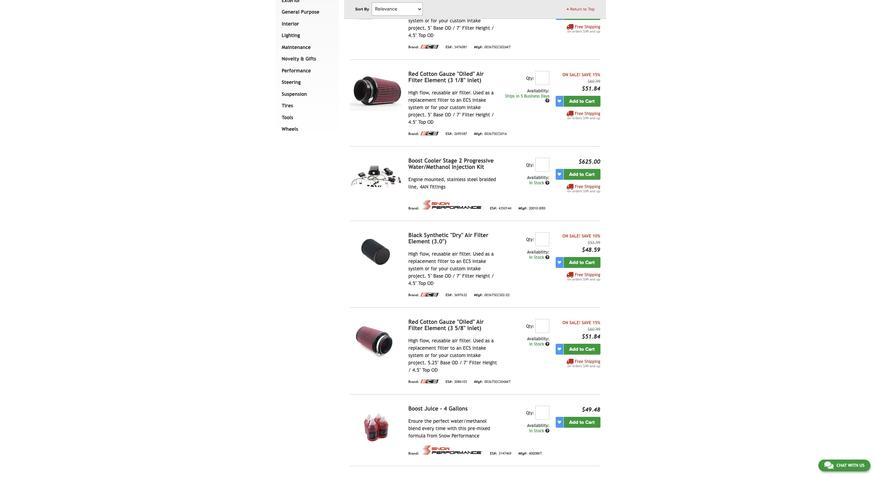 Task type: vqa. For each thing, say whether or not it's contained in the screenshot.


Task type: locate. For each thing, give the bounding box(es) containing it.
0 vertical spatial snowperformance - corporate logo image
[[421, 200, 483, 210]]

7" up 3697632
[[457, 273, 461, 279]]

1 vertical spatial add to wish list image
[[558, 347, 561, 351]]

qty: for boost juice - 4 gallons
[[526, 411, 534, 416]]

1 ecs from the top
[[463, 10, 471, 16]]

question circle image for $625.00
[[546, 181, 550, 185]]

mfg#: right 3476081
[[474, 45, 483, 49]]

2 vertical spatial on
[[563, 320, 568, 325]]

filter for red cotton gauze "oiled" air filter element (3 5/8" inlet)
[[438, 345, 449, 351]]

es#: left 3697632
[[446, 293, 453, 297]]

15%
[[593, 72, 601, 77], [593, 320, 601, 325]]

5 availability: from the top
[[527, 423, 550, 428]]

air
[[452, 3, 458, 9], [452, 90, 458, 95], [452, 251, 458, 257], [452, 338, 458, 343]]

element inside red cotton gauze "oiled" air filter element (3 1/8" inlet)
[[425, 77, 446, 84]]

gauze for 5/8"
[[439, 319, 455, 325]]

3 filter from the top
[[438, 258, 449, 264]]

1 inlet) from the top
[[467, 77, 482, 84]]

2 sale! from the top
[[570, 234, 581, 238]]

4 ecs - corporate logo image from the top
[[421, 379, 439, 383]]

maintenance link
[[280, 42, 331, 53]]

ecs up 3476081
[[463, 10, 471, 16]]

cotton for red cotton gauze "oiled" air filter element (3 1/8" inlet)
[[420, 71, 438, 77]]

add
[[569, 11, 578, 17], [569, 98, 578, 104], [569, 171, 578, 177], [569, 259, 578, 265], [569, 346, 578, 352], [569, 419, 578, 425]]

black synthetic "dry" air filter element (3.0") link
[[409, 232, 489, 245]]

0 vertical spatial air
[[477, 71, 484, 77]]

add to wish list image for red cotton gauze "oiled" air filter element (3 1/8" inlet)
[[558, 99, 561, 103]]

"oiled"
[[457, 71, 475, 77], [457, 319, 475, 325]]

element for red cotton gauze "oiled" air filter element (3 5/8" inlet)
[[425, 325, 446, 332]]

inlet) right 1/8"
[[467, 77, 482, 84]]

filter. for black synthetic "dry" air filter element (3.0")
[[459, 251, 472, 257]]

top for red cotton gauze "oiled" air filter element (3 1/8" inlet)
[[418, 119, 426, 125]]

replacement for black synthetic "dry" air filter element (3.0")
[[409, 258, 436, 264]]

2 inlet) from the top
[[467, 325, 482, 332]]

3 custom from the top
[[450, 266, 466, 271]]

2 $49 from the top
[[583, 116, 589, 120]]

free shipping on orders $49 and up
[[568, 24, 601, 33], [568, 111, 601, 120], [568, 184, 601, 193], [568, 272, 601, 281], [568, 359, 601, 368]]

custom up es#: 3697632
[[450, 266, 466, 271]]

performance down novelty & gifts
[[282, 68, 311, 73]]

1 vertical spatial high flow, reusable air filter. used as a replacement filter to an ecs intake system or for your custom intake project. 5" base od / 7" filter height / 4.5" top od
[[409, 90, 494, 125]]

"oiled" inside red cotton gauze "oiled" air filter element (3 5/8" inlet)
[[457, 319, 475, 325]]

your down (3.0")
[[439, 266, 448, 271]]

1 used from the top
[[473, 3, 484, 9]]

4 air from the top
[[452, 338, 458, 343]]

2 ecs - corporate logo image from the top
[[421, 131, 439, 135]]

3 5" from the top
[[428, 273, 432, 279]]

0 horizontal spatial with
[[447, 426, 457, 431]]

for inside "high flow, reusable air filter. used as a replacement filter to an ecs intake system or for your custom intake project. 5.25" base od / 7" filter height / 4.5" top od"
[[431, 353, 437, 358]]

used inside "high flow, reusable air filter. used as a replacement filter to an ecs intake system or for your custom intake project. 5.25" base od / 7" filter height / 4.5" top od"
[[473, 338, 484, 343]]

custom inside "high flow, reusable air filter. used as a replacement filter to an ecs intake system or for your custom intake project. 5.25" base od / 7" filter height / 4.5" top od"
[[450, 353, 466, 358]]

high flow, reusable air filter. used as a replacement filter to an ecs intake system or for your custom intake project. 5" base od / 7" filter height / 4.5" top od up es#: 3476081
[[409, 3, 494, 38]]

save for red cotton gauze "oiled" air filter element (3 1/8" inlet)
[[582, 72, 591, 77]]

top for red cotton gauze "oiled" air filter element (3 5/8" inlet)
[[423, 367, 430, 373]]

2 vertical spatial sale!
[[570, 320, 581, 325]]

inlet) inside red cotton gauze "oiled" air filter element (3 1/8" inlet)
[[467, 77, 482, 84]]

2 on from the top
[[563, 234, 568, 238]]

an down 1/8"
[[456, 97, 462, 103]]

for
[[431, 18, 437, 23], [431, 105, 437, 110], [431, 266, 437, 271], [431, 353, 437, 358]]

custom for red cotton gauze "oiled" air filter element (3 1/8" inlet)
[[450, 105, 466, 110]]

2 system from the top
[[409, 105, 424, 110]]

ecs - corporate logo image left es#: 3476081
[[421, 45, 439, 49]]

6 cart from the top
[[585, 419, 595, 425]]

"oiled" down 3697632
[[457, 319, 475, 325]]

add to cart for 4th add to cart button from the top
[[569, 259, 595, 265]]

cotton left 5/8" on the right of page
[[420, 319, 438, 325]]

your up 5.25"
[[439, 353, 448, 358]]

mfg#: left 20010-
[[519, 207, 528, 210]]

2 5" from the top
[[428, 112, 432, 117]]

5.25"
[[428, 360, 439, 365]]

performance inside performance link
[[282, 68, 311, 73]]

base for red cotton gauze "oiled" air filter element (3 5/8" inlet)
[[440, 360, 450, 365]]

cart for 4th add to cart button from the top
[[585, 259, 595, 265]]

6 brand: from the top
[[409, 452, 419, 456]]

question circle image
[[546, 181, 550, 185], [546, 255, 550, 259], [546, 342, 550, 346], [546, 429, 550, 433]]

1 vertical spatial cotton
[[420, 319, 438, 325]]

save
[[582, 72, 591, 77], [582, 234, 591, 238], [582, 320, 591, 325]]

es#3086103 - 003675ecs04akt - red cotton gauze "oiled" air filter element (3 5/8" inlet) - high flow, reusable air filter. used as a replacement filter to an ecs intake system or for your custom intake project. 5.25" base od / 7" filter height / 4.5" top od - ecs - audi bmw volkswagen image
[[350, 319, 403, 359]]

es#: left "2695587"
[[446, 132, 453, 136]]

1 vertical spatial inlet)
[[467, 325, 482, 332]]

4 your from the top
[[439, 353, 448, 358]]

2 cotton from the top
[[420, 319, 438, 325]]

0 vertical spatial with
[[447, 426, 457, 431]]

for for red cotton gauze "oiled" air filter element (3 5/8" inlet)
[[431, 353, 437, 358]]

filter for black synthetic "dry" air filter element (3.0")
[[438, 258, 449, 264]]

(3 inside red cotton gauze "oiled" air filter element (3 1/8" inlet)
[[448, 77, 453, 84]]

4 as from the top
[[485, 338, 490, 343]]

2 brand: from the top
[[409, 132, 419, 136]]

2 filter. from the top
[[459, 90, 472, 95]]

1 vertical spatial save
[[582, 234, 591, 238]]

inlet) inside red cotton gauze "oiled" air filter element (3 5/8" inlet)
[[467, 325, 482, 332]]

2695587
[[454, 132, 467, 136]]

4 add from the top
[[569, 259, 578, 265]]

an inside "high flow, reusable air filter. used as a replacement filter to an ecs intake system or for your custom intake project. 5.25" base od / 7" filter height / 4.5" top od"
[[456, 345, 462, 351]]

5 up from the top
[[597, 364, 601, 368]]

1 vertical spatial add to wish list image
[[558, 261, 561, 264]]

$51.84
[[582, 85, 601, 92], [582, 333, 601, 340]]

1 vertical spatial 15%
[[593, 320, 601, 325]]

or inside "high flow, reusable air filter. used as a replacement filter to an ecs intake system or for your custom intake project. 5.25" base od / 7" filter height / 4.5" top od"
[[425, 353, 430, 358]]

replacement for red cotton gauze "oiled" air filter element (3 1/8" inlet)
[[409, 97, 436, 103]]

"dry"
[[450, 232, 464, 238]]

3 filter. from the top
[[459, 251, 472, 257]]

high flow, reusable air filter. used as a replacement filter to an ecs intake system or for your custom intake project. 5" base od / 7" filter height / 4.5" top od up "es#: 2695587" in the top right of the page
[[409, 90, 494, 125]]

3 sale! from the top
[[570, 320, 581, 325]]

2 vertical spatial add to wish list image
[[558, 421, 561, 424]]

5 free shipping on orders $49 and up from the top
[[568, 359, 601, 368]]

3 high from the top
[[409, 251, 418, 257]]

4 question circle image from the top
[[546, 429, 550, 433]]

an for red cotton gauze "oiled" air filter element (3 5/8" inlet)
[[456, 345, 462, 351]]

qty:
[[526, 76, 534, 81], [526, 163, 534, 167], [526, 237, 534, 242], [526, 324, 534, 329], [526, 411, 534, 416]]

3 in from the top
[[529, 342, 533, 347]]

sale! for red cotton gauze "oiled" air filter element (3 5/8" inlet)
[[570, 320, 581, 325]]

snowperformance - corporate logo image
[[421, 200, 483, 210], [421, 445, 483, 455]]

mfg#: left 40008kt
[[519, 452, 528, 456]]

3 as from the top
[[485, 251, 490, 257]]

7" inside "high flow, reusable air filter. used as a replacement filter to an ecs intake system or for your custom intake project. 5.25" base od / 7" filter height / 4.5" top od"
[[464, 360, 468, 365]]

2 $51.84 from the top
[[582, 333, 601, 340]]

red cotton gauze "oiled" air filter element (3 5/8" inlet) link
[[409, 319, 484, 332]]

1 cotton from the top
[[420, 71, 438, 77]]

line,
[[409, 184, 418, 190]]

snowperformance - corporate logo image down engine mounted, stainless steel braided line, 4an fittings
[[421, 200, 483, 210]]

(3 left 5/8" on the right of page
[[448, 325, 453, 332]]

1 cart from the top
[[585, 11, 595, 17]]

1 on from the top
[[563, 72, 568, 77]]

0 vertical spatial boost
[[409, 157, 423, 164]]

5 add to cart from the top
[[569, 346, 595, 352]]

mfg#: for black synthetic "dry" air filter element (3.0")
[[474, 293, 483, 297]]

snowperformance - corporate logo image for 2
[[421, 200, 483, 210]]

"oiled" down 3476081
[[457, 71, 475, 77]]

mounted,
[[424, 177, 446, 182]]

an down black synthetic "dry" air filter element (3.0")
[[456, 258, 462, 264]]

1 vertical spatial $51.84
[[582, 333, 601, 340]]

gauze down es#: 3697632
[[439, 319, 455, 325]]

add to cart
[[569, 11, 595, 17], [569, 98, 595, 104], [569, 171, 595, 177], [569, 259, 595, 265], [569, 346, 595, 352], [569, 419, 595, 425]]

high flow, reusable air filter. used as a replacement filter to an ecs intake system or for your custom intake project. 5" base od / 7" filter height / 4.5" top od up es#: 3697632
[[409, 251, 494, 286]]

blend
[[409, 426, 421, 431]]

novelty
[[282, 56, 299, 62]]

add to wish list image
[[558, 173, 561, 176], [558, 261, 561, 264], [558, 421, 561, 424]]

flow, inside "high flow, reusable air filter. used as a replacement filter to an ecs intake system or for your custom intake project. 5.25" base od / 7" filter height / 4.5" top od"
[[420, 338, 431, 343]]

ships in 5 business days
[[505, 94, 550, 99]]

1 on sale!                         save 15% $60.99 $51.84 from the top
[[563, 72, 601, 92]]

mfg#: left 003675ecs01a
[[474, 132, 483, 136]]

1 vertical spatial boost
[[409, 405, 423, 412]]

brand: for boost cooler stage 2 progressive water/methanol injection kit
[[409, 207, 419, 210]]

1 vertical spatial on sale!                         save 15% $60.99 $51.84
[[563, 320, 601, 340]]

base for red cotton gauze "oiled" air filter element (3 1/8" inlet)
[[434, 112, 444, 117]]

4 an from the top
[[456, 345, 462, 351]]

7"
[[457, 25, 461, 31], [457, 112, 461, 117], [457, 273, 461, 279], [464, 360, 468, 365]]

4 on from the top
[[568, 277, 571, 281]]

2 high flow, reusable air filter. used as a replacement filter to an ecs intake system or for your custom intake project. 5" base od / 7" filter height / 4.5" top od from the top
[[409, 90, 494, 125]]

gifts
[[306, 56, 316, 62]]

1 vertical spatial air
[[465, 232, 472, 238]]

es#: left the 3086103
[[446, 380, 453, 384]]

synthetic
[[424, 232, 449, 238]]

sort by
[[355, 7, 369, 12]]

0 vertical spatial red
[[409, 71, 418, 77]]

ecs down 1/8"
[[463, 97, 471, 103]]

ecs - corporate logo image down 5.25"
[[421, 379, 439, 383]]

cotton
[[420, 71, 438, 77], [420, 319, 438, 325]]

stock for $49.48
[[534, 428, 544, 433]]

4 stock from the top
[[534, 428, 544, 433]]

7" for red cotton gauze "oiled" air filter element (3 5/8" inlet)
[[464, 360, 468, 365]]

ships
[[505, 94, 515, 99]]

gauze inside red cotton gauze "oiled" air filter element (3 5/8" inlet)
[[439, 319, 455, 325]]

3 add to cart from the top
[[569, 171, 595, 177]]

1 vertical spatial "oiled"
[[457, 319, 475, 325]]

0 vertical spatial 5"
[[428, 25, 432, 31]]

4 and from the top
[[590, 277, 596, 281]]

base inside "high flow, reusable air filter. used as a replacement filter to an ecs intake system or for your custom intake project. 5.25" base od / 7" filter height / 4.5" top od"
[[440, 360, 450, 365]]

sale!
[[570, 72, 581, 77], [570, 234, 581, 238], [570, 320, 581, 325]]

element inside red cotton gauze "oiled" air filter element (3 5/8" inlet)
[[425, 325, 446, 332]]

0 horizontal spatial performance
[[282, 68, 311, 73]]

perfect
[[433, 418, 449, 424]]

0 vertical spatial gauze
[[439, 71, 455, 77]]

height up mfg#: 003675ecs04akt on the bottom
[[483, 360, 497, 365]]

air inside black synthetic "dry" air filter element (3.0")
[[465, 232, 472, 238]]

your up "es#: 2695587" in the top right of the page
[[439, 105, 448, 110]]

boost up ensure
[[409, 405, 423, 412]]

0 vertical spatial save
[[582, 72, 591, 77]]

1 vertical spatial 5"
[[428, 112, 432, 117]]

reusable for red cotton gauze "oiled" air filter element (3 5/8" inlet)
[[432, 338, 451, 343]]

1 vertical spatial on
[[563, 234, 568, 238]]

caret up image
[[567, 7, 569, 11]]

0 vertical spatial high flow, reusable air filter. used as a replacement filter to an ecs intake system or for your custom intake project. 5" base od / 7" filter height / 4.5" top od
[[409, 3, 494, 38]]

replacement
[[409, 10, 436, 16], [409, 97, 436, 103], [409, 258, 436, 264], [409, 345, 436, 351]]

ecs - corporate logo image
[[421, 45, 439, 49], [421, 131, 439, 135], [421, 293, 439, 297], [421, 379, 439, 383]]

an down 5/8" on the right of page
[[456, 345, 462, 351]]

custom up "es#: 2695587" in the top right of the page
[[450, 105, 466, 110]]

mfg#: right the 3086103
[[474, 380, 483, 384]]

red for red cotton gauze "oiled" air filter element (3 1/8" inlet)
[[409, 71, 418, 77]]

mfg#: left 003675ecs02-
[[474, 293, 483, 297]]

on inside on sale!                         save 10% $53.99 $48.59
[[563, 234, 568, 238]]

1 horizontal spatial with
[[848, 463, 859, 468]]

height up mfg#: 003675ecs02-02
[[476, 273, 490, 279]]

4 replacement from the top
[[409, 345, 436, 351]]

ecs inside "high flow, reusable air filter. used as a replacement filter to an ecs intake system or for your custom intake project. 5.25" base od / 7" filter height / 4.5" top od"
[[463, 345, 471, 351]]

1 15% from the top
[[593, 72, 601, 77]]

element left (3.0")
[[409, 238, 430, 245]]

1 add to wish list image from the top
[[558, 173, 561, 176]]

high inside "high flow, reusable air filter. used as a replacement filter to an ecs intake system or for your custom intake project. 5.25" base od / 7" filter height / 4.5" top od"
[[409, 338, 418, 343]]

2 shipping from the top
[[585, 111, 601, 116]]

2 free shipping on orders $49 and up from the top
[[568, 111, 601, 120]]

1 (3 from the top
[[448, 77, 453, 84]]

replacement for red cotton gauze "oiled" air filter element (3 5/8" inlet)
[[409, 345, 436, 351]]

5" for cotton
[[428, 112, 432, 117]]

filter inside red cotton gauze "oiled" air filter element (3 1/8" inlet)
[[409, 77, 423, 84]]

shipping for red cotton gauze "oiled" air filter element (3 5/8" inlet)
[[585, 359, 601, 364]]

4 for from the top
[[431, 353, 437, 358]]

boost
[[409, 157, 423, 164], [409, 405, 423, 412]]

3 availability: from the top
[[527, 250, 550, 255]]

es#3476081 - 003675ecs02akt - red cotton gauze "oiled" air filter element (3.0" inlet) - high flow, reusable air filter. used as a replacement filter to an ecs intake system or for your custom intake project. 5" base od / 7" filter height / 4.5" top od - ecs - audi bmw volkswagen image
[[350, 0, 403, 24]]

1 vertical spatial element
[[409, 238, 430, 245]]

element
[[425, 77, 446, 84], [409, 238, 430, 245], [425, 325, 446, 332]]

on
[[568, 29, 571, 33], [568, 116, 571, 120], [568, 189, 571, 193], [568, 277, 571, 281], [568, 364, 571, 368]]

height for black synthetic "dry" air filter element (3.0")
[[476, 273, 490, 279]]

/
[[453, 25, 455, 31], [492, 25, 494, 31], [453, 112, 455, 117], [492, 112, 494, 117], [453, 273, 455, 279], [492, 273, 494, 279], [460, 360, 462, 365], [409, 367, 411, 373]]

boost inside boost cooler stage 2 progressive water/methanol injection kit
[[409, 157, 423, 164]]

3 add to wish list image from the top
[[558, 421, 561, 424]]

7" up "2695587"
[[457, 112, 461, 117]]

system for red cotton gauze "oiled" air filter element (3 1/8" inlet)
[[409, 105, 424, 110]]

air inside "high flow, reusable air filter. used as a replacement filter to an ecs intake system or for your custom intake project. 5.25" base od / 7" filter height / 4.5" top od"
[[452, 338, 458, 343]]

used for black synthetic "dry" air filter element (3.0")
[[473, 251, 484, 257]]

0 vertical spatial $51.84
[[582, 85, 601, 92]]

$51.84 for red cotton gauze "oiled" air filter element (3 5/8" inlet)
[[582, 333, 601, 340]]

mfg#: for boost cooler stage 2 progressive water/methanol injection kit
[[519, 207, 528, 210]]

40008kt
[[529, 452, 542, 456]]

1 vertical spatial snowperformance - corporate logo image
[[421, 445, 483, 455]]

1 vertical spatial (3
[[448, 325, 453, 332]]

ecs down 5/8" on the right of page
[[463, 345, 471, 351]]

suspension link
[[280, 88, 331, 100]]

snowperformance - corporate logo image down snow
[[421, 445, 483, 455]]

2 on from the top
[[568, 116, 571, 120]]

ecs
[[463, 10, 471, 16], [463, 97, 471, 103], [463, 258, 471, 264], [463, 345, 471, 351]]

or for red cotton gauze "oiled" air filter element (3 1/8" inlet)
[[425, 105, 430, 110]]

0 vertical spatial (3
[[448, 77, 453, 84]]

2 filter from the top
[[438, 97, 449, 103]]

2 a from the top
[[491, 90, 494, 95]]

2 up from the top
[[597, 116, 601, 120]]

3 ecs from the top
[[463, 258, 471, 264]]

0 vertical spatial sale!
[[570, 72, 581, 77]]

$60.99 for red cotton gauze "oiled" air filter element (3 1/8" inlet)
[[588, 79, 601, 84]]

add to wish list image
[[558, 99, 561, 103], [558, 347, 561, 351]]

0 vertical spatial inlet)
[[467, 77, 482, 84]]

"oiled" inside red cotton gauze "oiled" air filter element (3 1/8" inlet)
[[457, 71, 475, 77]]

shipping
[[585, 24, 601, 29], [585, 111, 601, 116], [585, 184, 601, 189], [585, 272, 601, 277], [585, 359, 601, 364]]

4.5"
[[409, 32, 417, 38], [409, 119, 417, 125], [409, 280, 417, 286], [413, 367, 421, 373]]

your for black synthetic "dry" air filter element (3.0")
[[439, 266, 448, 271]]

element for red cotton gauze "oiled" air filter element (3 1/8" inlet)
[[425, 77, 446, 84]]

air inside red cotton gauze "oiled" air filter element (3 1/8" inlet)
[[477, 71, 484, 77]]

2 vertical spatial air
[[477, 319, 484, 325]]

and
[[590, 29, 596, 33], [590, 116, 596, 120], [590, 189, 596, 193], [590, 277, 596, 281], [590, 364, 596, 368]]

4 system from the top
[[409, 353, 424, 358]]

1 air from the top
[[452, 3, 458, 9]]

1 boost from the top
[[409, 157, 423, 164]]

ecs - corporate logo image left "es#: 2695587" in the top right of the page
[[421, 131, 439, 135]]

filter inside "high flow, reusable air filter. used as a replacement filter to an ecs intake system or for your custom intake project. 5.25" base od / 7" filter height / 4.5" top od"
[[438, 345, 449, 351]]

brd
[[539, 207, 546, 210]]

with left the this
[[447, 426, 457, 431]]

ecs down '"dry"'
[[463, 258, 471, 264]]

brand: for red cotton gauze "oiled" air filter element (3 1/8" inlet)
[[409, 132, 419, 136]]

filter inside black synthetic "dry" air filter element (3.0")
[[474, 232, 489, 238]]

on sale!                         save 15% $60.99 $51.84 for red cotton gauze "oiled" air filter element (3 5/8" inlet)
[[563, 320, 601, 340]]

project.
[[409, 25, 426, 31], [409, 112, 426, 117], [409, 273, 426, 279], [409, 360, 426, 365]]

days
[[541, 94, 550, 99]]

up for red cotton gauze "oiled" air filter element (3 1/8" inlet)
[[597, 116, 601, 120]]

2 vertical spatial high flow, reusable air filter. used as a replacement filter to an ecs intake system or for your custom intake project. 5" base od / 7" filter height / 4.5" top od
[[409, 251, 494, 286]]

project. inside "high flow, reusable air filter. used as a replacement filter to an ecs intake system or for your custom intake project. 5.25" base od / 7" filter height / 4.5" top od"
[[409, 360, 426, 365]]

inlet) right 5/8" on the right of page
[[467, 325, 482, 332]]

to inside "high flow, reusable air filter. used as a replacement filter to an ecs intake system or for your custom intake project. 5.25" base od / 7" filter height / 4.5" top od"
[[450, 345, 455, 351]]

3 system from the top
[[409, 266, 424, 271]]

and for red cotton gauze "oiled" air filter element (3 5/8" inlet)
[[590, 364, 596, 368]]

$60.99 for red cotton gauze "oiled" air filter element (3 5/8" inlet)
[[588, 327, 601, 332]]

question circle image for $49.48
[[546, 429, 550, 433]]

6 add to cart button from the top
[[564, 417, 601, 428]]

in stock
[[529, 180, 546, 185], [529, 255, 546, 260], [529, 342, 546, 347], [529, 428, 546, 433]]

top inside "high flow, reusable air filter. used as a replacement filter to an ecs intake system or for your custom intake project. 5.25" base od / 7" filter height / 4.5" top od"
[[423, 367, 430, 373]]

brand: for red cotton gauze "oiled" air filter element (3 5/8" inlet)
[[409, 380, 419, 384]]

0 vertical spatial 15%
[[593, 72, 601, 77]]

with inside ensure the perfect water/methanol blend every time with this pre-mixed formula from snow performance
[[447, 426, 457, 431]]

7" up the 3086103
[[464, 360, 468, 365]]

2 and from the top
[[590, 116, 596, 120]]

1 brand: from the top
[[409, 45, 419, 49]]

ecs for black synthetic "dry" air filter element (3.0")
[[463, 258, 471, 264]]

height up mfg#: 003675ecs02akt at the top right
[[476, 25, 490, 31]]

None number field
[[536, 71, 550, 85], [536, 158, 550, 172], [536, 232, 550, 246], [536, 319, 550, 333], [536, 406, 550, 420], [536, 71, 550, 85], [536, 158, 550, 172], [536, 232, 550, 246], [536, 319, 550, 333], [536, 406, 550, 420]]

4.5" inside "high flow, reusable air filter. used as a replacement filter to an ecs intake system or for your custom intake project. 5.25" base od / 7" filter height / 4.5" top od"
[[413, 367, 421, 373]]

1 vertical spatial red
[[409, 319, 418, 325]]

5 shipping from the top
[[585, 359, 601, 364]]

5 brand: from the top
[[409, 380, 419, 384]]

add to cart for fifth add to cart button from the bottom of the page
[[569, 98, 595, 104]]

custom up es#: 3476081
[[450, 18, 466, 23]]

2 gauze from the top
[[439, 319, 455, 325]]

4
[[444, 405, 447, 412]]

gauze inside red cotton gauze "oiled" air filter element (3 1/8" inlet)
[[439, 71, 455, 77]]

stock for on sale!                         save 10%
[[534, 255, 544, 260]]

custom up es#: 3086103
[[450, 353, 466, 358]]

0 vertical spatial cotton
[[420, 71, 438, 77]]

height inside "high flow, reusable air filter. used as a replacement filter to an ecs intake system or for your custom intake project. 5.25" base od / 7" filter height / 4.5" top od"
[[483, 360, 497, 365]]

your up es#: 3476081
[[439, 18, 448, 23]]

element left 1/8"
[[425, 77, 446, 84]]

3697632
[[454, 293, 467, 297]]

es#: left 3476081
[[446, 45, 453, 49]]

wheels link
[[280, 124, 331, 135]]

1 sale! from the top
[[570, 72, 581, 77]]

5 free from the top
[[575, 359, 583, 364]]

4 free from the top
[[575, 272, 583, 277]]

od
[[445, 25, 451, 31], [427, 32, 434, 38], [445, 112, 451, 117], [427, 119, 434, 125], [445, 273, 451, 279], [427, 280, 434, 286], [452, 360, 458, 365], [432, 367, 438, 373]]

stainless
[[447, 177, 466, 182]]

sale! inside on sale!                         save 10% $53.99 $48.59
[[570, 234, 581, 238]]

chat with us
[[837, 463, 865, 468]]

save inside on sale!                         save 10% $53.99 $48.59
[[582, 234, 591, 238]]

your inside "high flow, reusable air filter. used as a replacement filter to an ecs intake system or for your custom intake project. 5.25" base od / 7" filter height / 4.5" top od"
[[439, 353, 448, 358]]

3 for from the top
[[431, 266, 437, 271]]

brand: for black synthetic "dry" air filter element (3.0")
[[409, 293, 419, 297]]

boost juice - 4 gallons link
[[409, 405, 468, 412]]

as for red cotton gauze "oiled" air filter element (3 5/8" inlet)
[[485, 338, 490, 343]]

1 vertical spatial sale!
[[570, 234, 581, 238]]

filter
[[438, 10, 449, 16], [438, 97, 449, 103], [438, 258, 449, 264], [438, 345, 449, 351]]

3 ecs - corporate logo image from the top
[[421, 293, 439, 297]]

a inside "high flow, reusable air filter. used as a replacement filter to an ecs intake system or for your custom intake project. 5.25" base od / 7" filter height / 4.5" top od"
[[491, 338, 494, 343]]

air inside red cotton gauze "oiled" air filter element (3 5/8" inlet)
[[477, 319, 484, 325]]

es#: left 3147469
[[490, 452, 497, 456]]

4 or from the top
[[425, 353, 430, 358]]

0 vertical spatial $60.99
[[588, 79, 601, 84]]

ecs - corporate logo image left es#: 3697632
[[421, 293, 439, 297]]

4 free shipping on orders $49 and up from the top
[[568, 272, 601, 281]]

element inside black synthetic "dry" air filter element (3.0")
[[409, 238, 430, 245]]

4 a from the top
[[491, 338, 494, 343]]

free for black synthetic "dry" air filter element (3.0")
[[575, 272, 583, 277]]

3086103
[[454, 380, 467, 384]]

braided
[[479, 177, 496, 182]]

2 vertical spatial save
[[582, 320, 591, 325]]

inlet)
[[467, 77, 482, 84], [467, 325, 482, 332]]

air right 5/8" on the right of page
[[477, 319, 484, 325]]

(3 left 1/8"
[[448, 77, 453, 84]]

3 replacement from the top
[[409, 258, 436, 264]]

height up mfg#: 003675ecs01a
[[476, 112, 490, 117]]

sale! for red cotton gauze "oiled" air filter element (3 1/8" inlet)
[[570, 72, 581, 77]]

air right '"dry"'
[[465, 232, 472, 238]]

1 availability: from the top
[[527, 88, 550, 93]]

2 vertical spatial element
[[425, 325, 446, 332]]

(3 inside red cotton gauze "oiled" air filter element (3 5/8" inlet)
[[448, 325, 453, 332]]

a for black synthetic "dry" air filter element (3.0")
[[491, 251, 494, 257]]

2
[[459, 157, 462, 164]]

air right 1/8"
[[477, 71, 484, 77]]

1 or from the top
[[425, 18, 430, 23]]

mfg#: 40008kt
[[519, 452, 542, 456]]

ecs - corporate logo image for red cotton gauze "oiled" air filter element (3 1/8" inlet)
[[421, 131, 439, 135]]

1 horizontal spatial performance
[[452, 433, 480, 439]]

gauze down es#: 3476081
[[439, 71, 455, 77]]

add to cart for 6th add to cart button from the top of the page
[[569, 419, 595, 425]]

4 custom from the top
[[450, 353, 466, 358]]

0 vertical spatial "oiled"
[[457, 71, 475, 77]]

4 cart from the top
[[585, 259, 595, 265]]

intake
[[473, 10, 486, 16], [467, 18, 481, 23], [473, 97, 486, 103], [467, 105, 481, 110], [473, 258, 486, 264], [467, 266, 481, 271], [473, 345, 486, 351], [467, 353, 481, 358]]

high for red cotton gauze "oiled" air filter element (3 5/8" inlet)
[[409, 338, 418, 343]]

2 boost from the top
[[409, 405, 423, 412]]

$60.99
[[588, 79, 601, 84], [588, 327, 601, 332]]

es#: for boost juice - 4 gallons
[[490, 452, 497, 456]]

5"
[[428, 25, 432, 31], [428, 112, 432, 117], [428, 273, 432, 279]]

used
[[473, 3, 484, 9], [473, 90, 484, 95], [473, 251, 484, 257], [473, 338, 484, 343]]

1 for from the top
[[431, 18, 437, 23]]

air for black synthetic "dry" air filter element (3.0")
[[452, 251, 458, 257]]

1 stock from the top
[[534, 180, 544, 185]]

cotton left 1/8"
[[420, 71, 438, 77]]

and for red cotton gauze "oiled" air filter element (3 1/8" inlet)
[[590, 116, 596, 120]]

system inside "high flow, reusable air filter. used as a replacement filter to an ecs intake system or for your custom intake project. 5.25" base od / 7" filter height / 4.5" top od"
[[409, 353, 424, 358]]

ecs - corporate logo image for black synthetic "dry" air filter element (3.0")
[[421, 293, 439, 297]]

0 vertical spatial on
[[563, 72, 568, 77]]

project. for red cotton gauze "oiled" air filter element (3 1/8" inlet)
[[409, 112, 426, 117]]

0 vertical spatial element
[[425, 77, 446, 84]]

1 vertical spatial $60.99
[[588, 327, 601, 332]]

a for red cotton gauze "oiled" air filter element (3 5/8" inlet)
[[491, 338, 494, 343]]

2 for from the top
[[431, 105, 437, 110]]

red inside red cotton gauze "oiled" air filter element (3 1/8" inlet)
[[409, 71, 418, 77]]

2 vertical spatial 5"
[[428, 273, 432, 279]]

red inside red cotton gauze "oiled" air filter element (3 5/8" inlet)
[[409, 319, 418, 325]]

1 vertical spatial performance
[[452, 433, 480, 439]]

in
[[529, 180, 533, 185], [529, 255, 533, 260], [529, 342, 533, 347], [529, 428, 533, 433]]

filter. inside "high flow, reusable air filter. used as a replacement filter to an ecs intake system or for your custom intake project. 5.25" base od / 7" filter height / 4.5" top od"
[[459, 338, 472, 343]]

4 in stock from the top
[[529, 428, 546, 433]]

reusable inside "high flow, reusable air filter. used as a replacement filter to an ecs intake system or for your custom intake project. 5.25" base od / 7" filter height / 4.5" top od"
[[432, 338, 451, 343]]

element left 5/8" on the right of page
[[425, 325, 446, 332]]

free shipping on orders $49 and up for red cotton gauze "oiled" air filter element (3 5/8" inlet)
[[568, 359, 601, 368]]

as inside "high flow, reusable air filter. used as a replacement filter to an ecs intake system or for your custom intake project. 5.25" base od / 7" filter height / 4.5" top od"
[[485, 338, 490, 343]]

gauze for 1/8"
[[439, 71, 455, 77]]

$49
[[583, 29, 589, 33], [583, 116, 589, 120], [583, 189, 589, 193], [583, 277, 589, 281], [583, 364, 589, 368]]

2 your from the top
[[439, 105, 448, 110]]

engine
[[409, 177, 423, 182]]

stock
[[534, 180, 544, 185], [534, 255, 544, 260], [534, 342, 544, 347], [534, 428, 544, 433]]

general purpose
[[282, 9, 319, 15]]

this
[[458, 426, 466, 431]]

0 vertical spatial performance
[[282, 68, 311, 73]]

4 filter from the top
[[438, 345, 449, 351]]

performance down the this
[[452, 433, 480, 439]]

time
[[436, 426, 446, 431]]

height for red cotton gauze "oiled" air filter element (3 5/8" inlet)
[[483, 360, 497, 365]]

an up 3476081
[[456, 10, 462, 16]]

stock for on sale!                         save 15%
[[534, 342, 544, 347]]

replacement inside "high flow, reusable air filter. used as a replacement filter to an ecs intake system or for your custom intake project. 5.25" base od / 7" filter height / 4.5" top od"
[[409, 345, 436, 351]]

cotton inside red cotton gauze "oiled" air filter element (3 5/8" inlet)
[[420, 319, 438, 325]]

1 vertical spatial gauze
[[439, 319, 455, 325]]

$625.00
[[579, 158, 601, 165]]

add to cart for sixth add to cart button from the bottom of the page
[[569, 11, 595, 17]]

custom for red cotton gauze "oiled" air filter element (3 5/8" inlet)
[[450, 353, 466, 358]]

red for red cotton gauze "oiled" air filter element (3 5/8" inlet)
[[409, 319, 418, 325]]

with left us
[[848, 463, 859, 468]]

es#: left 4350144
[[490, 207, 497, 210]]

cotton inside red cotton gauze "oiled" air filter element (3 1/8" inlet)
[[420, 71, 438, 77]]

on sale!                         save 15% $60.99 $51.84
[[563, 72, 601, 92], [563, 320, 601, 340]]

an
[[456, 10, 462, 16], [456, 97, 462, 103], [456, 258, 462, 264], [456, 345, 462, 351]]

es#: 2695587
[[446, 132, 467, 136]]

cooler
[[424, 157, 442, 164]]

high
[[409, 3, 418, 9], [409, 90, 418, 95], [409, 251, 418, 257], [409, 338, 418, 343]]

boost left cooler
[[409, 157, 423, 164]]

es#3697632 - 003675ecs02-02 - black synthetic "dry" air filter element (3.0") - high flow, reusable air filter. used as a replacement filter to an ecs intake system or for your custom intake project. 5" base od / 7" filter height / 4.5" top od - ecs - audi bmw volkswagen image
[[350, 232, 403, 272]]

0 vertical spatial add to wish list image
[[558, 99, 561, 103]]

0 vertical spatial add to wish list image
[[558, 173, 561, 176]]

filter
[[462, 25, 474, 31], [409, 77, 423, 84], [462, 112, 474, 117], [474, 232, 489, 238], [462, 273, 474, 279], [409, 325, 423, 332], [469, 360, 481, 365]]

0 vertical spatial on sale!                         save 15% $60.99 $51.84
[[563, 72, 601, 92]]

5 $49 from the top
[[583, 364, 589, 368]]

sort
[[355, 7, 363, 12]]



Task type: describe. For each thing, give the bounding box(es) containing it.
4350144
[[499, 207, 512, 210]]

maintenance
[[282, 44, 311, 50]]

flow, for red cotton gauze "oiled" air filter element (3 1/8" inlet)
[[420, 90, 431, 95]]

mfg#: 003675ecs02-02
[[474, 293, 510, 297]]

es#: 3147469
[[490, 452, 512, 456]]

003675ecs02-
[[485, 293, 506, 297]]

us
[[860, 463, 865, 468]]

wheels
[[282, 126, 298, 132]]

1 orders from the top
[[572, 29, 582, 33]]

02
[[506, 293, 510, 297]]

an for black synthetic "dry" air filter element (3.0")
[[456, 258, 462, 264]]

qty: for red cotton gauze "oiled" air filter element (3 5/8" inlet)
[[526, 324, 534, 329]]

from
[[427, 433, 437, 439]]

7" for black synthetic "dry" air filter element (3.0")
[[457, 273, 461, 279]]

1 as from the top
[[485, 3, 490, 9]]

on for red cotton gauze "oiled" air filter element (3 5/8" inlet)
[[563, 320, 568, 325]]

3 free from the top
[[575, 184, 583, 189]]

performance link
[[280, 65, 331, 77]]

availability: for red cotton gauze "oiled" air filter element (3 5/8" inlet)
[[527, 336, 550, 341]]

es#: 3697632
[[446, 293, 467, 297]]

1 on from the top
[[568, 29, 571, 33]]

3 add to cart button from the top
[[564, 169, 601, 180]]

in for on sale!                         save 10%
[[529, 255, 533, 260]]

orders for black synthetic "dry" air filter element (3.0")
[[572, 277, 582, 281]]

2 add from the top
[[569, 98, 578, 104]]

1 5" from the top
[[428, 25, 432, 31]]

1 high flow, reusable air filter. used as a replacement filter to an ecs intake system or for your custom intake project. 5" base od / 7" filter height / 4.5" top od from the top
[[409, 3, 494, 38]]

ensure
[[409, 418, 423, 424]]

high flow, reusable air filter. used as a replacement filter to an ecs intake system or for your custom intake project. 5" base od / 7" filter height / 4.5" top od for "dry"
[[409, 251, 494, 286]]

3147469
[[499, 452, 512, 456]]

1 project. from the top
[[409, 25, 426, 31]]

suspension
[[282, 91, 307, 97]]

es#4350144 - 20010-brd - boost cooler stage 2 progressive water/methanol injection kit - engine mounted, stainless steel braided line, 4an fittings - snowperformance - audi bmw volkswagen mercedes benz mini porsche image
[[350, 158, 403, 198]]

kit
[[477, 164, 484, 170]]

used for red cotton gauze "oiled" air filter element (3 1/8" inlet)
[[473, 90, 484, 95]]

3 $49 from the top
[[583, 189, 589, 193]]

add to wish list image for $625.00
[[558, 173, 561, 176]]

black synthetic "dry" air filter element (3.0")
[[409, 232, 489, 245]]

business
[[524, 94, 540, 99]]

stage
[[443, 157, 457, 164]]

$49 for red cotton gauze "oiled" air filter element (3 1/8" inlet)
[[583, 116, 589, 120]]

novelty & gifts
[[282, 56, 316, 62]]

2 add to wish list image from the top
[[558, 261, 561, 264]]

5/8"
[[455, 325, 466, 332]]

$49 for red cotton gauze "oiled" air filter element (3 5/8" inlet)
[[583, 364, 589, 368]]

reusable for red cotton gauze "oiled" air filter element (3 1/8" inlet)
[[432, 90, 451, 95]]

1 flow, from the top
[[420, 3, 431, 9]]

"oiled" for 5/8"
[[457, 319, 475, 325]]

interior link
[[280, 18, 331, 30]]

steering
[[282, 80, 301, 85]]

5 add from the top
[[569, 346, 578, 352]]

15% for red cotton gauze "oiled" air filter element (3 5/8" inlet)
[[593, 320, 601, 325]]

es#: 3086103
[[446, 380, 467, 384]]

high flow, reusable air filter. used as a replacement filter to an ecs intake system or for your custom intake project. 5" base od / 7" filter height / 4.5" top od for gauze
[[409, 90, 494, 125]]

$49 for black synthetic "dry" air filter element (3.0")
[[583, 277, 589, 281]]

in
[[516, 94, 520, 99]]

(3.0")
[[432, 238, 447, 245]]

snow
[[439, 433, 450, 439]]

3 on from the top
[[568, 189, 571, 193]]

reusable for black synthetic "dry" air filter element (3.0")
[[432, 251, 451, 257]]

$48.59
[[582, 247, 601, 253]]

003675ecs01a
[[485, 132, 507, 136]]

1 free shipping on orders $49 and up from the top
[[568, 24, 601, 33]]

free shipping on orders $49 and up for black synthetic "dry" air filter element (3.0")
[[568, 272, 601, 281]]

boost for boost juice - 4 gallons
[[409, 405, 423, 412]]

lighting
[[282, 33, 300, 38]]

system for black synthetic "dry" air filter element (3.0")
[[409, 266, 424, 271]]

mfg#: for red cotton gauze "oiled" air filter element (3 5/8" inlet)
[[474, 380, 483, 384]]

high for black synthetic "dry" air filter element (3.0")
[[409, 251, 418, 257]]

for for black synthetic "dry" air filter element (3.0")
[[431, 266, 437, 271]]

as for red cotton gauze "oiled" air filter element (3 1/8" inlet)
[[485, 90, 490, 95]]

boost for boost cooler stage 2 progressive water/methanol injection kit
[[409, 157, 423, 164]]

3 add from the top
[[569, 171, 578, 177]]

5" for synthetic
[[428, 273, 432, 279]]

tires
[[282, 103, 293, 109]]

shipping for red cotton gauze "oiled" air filter element (3 1/8" inlet)
[[585, 111, 601, 116]]

red cotton gauze "oiled" air filter element (3 5/8" inlet)
[[409, 319, 484, 332]]

(3 for 1/8"
[[448, 77, 453, 84]]

(3 for 5/8"
[[448, 325, 453, 332]]

ecs for red cotton gauze "oiled" air filter element (3 1/8" inlet)
[[463, 97, 471, 103]]

tools
[[282, 115, 293, 120]]

3 shipping from the top
[[585, 184, 601, 189]]

engine mounted, stainless steel braided line, 4an fittings
[[409, 177, 496, 190]]

1 ecs - corporate logo image from the top
[[421, 45, 439, 49]]

5 add to cart button from the top
[[564, 344, 601, 355]]

tools link
[[280, 112, 331, 124]]

flow, for red cotton gauze "oiled" air filter element (3 5/8" inlet)
[[420, 338, 431, 343]]

cart for sixth add to cart button from the bottom of the page
[[585, 11, 595, 17]]

project. for black synthetic "dry" air filter element (3.0")
[[409, 273, 426, 279]]

in for on sale!                         save 15%
[[529, 342, 533, 347]]

3 up from the top
[[597, 189, 601, 193]]

1 an from the top
[[456, 10, 462, 16]]

pre-
[[468, 426, 477, 431]]

general purpose link
[[280, 6, 331, 18]]

return
[[570, 7, 582, 12]]

1 vertical spatial with
[[848, 463, 859, 468]]

-
[[440, 405, 442, 412]]

1 high from the top
[[409, 3, 418, 9]]

question circle image for on sale!                         save 15%
[[546, 342, 550, 346]]

3 orders from the top
[[572, 189, 582, 193]]

comments image
[[825, 461, 834, 469]]

orders for red cotton gauze "oiled" air filter element (3 1/8" inlet)
[[572, 116, 582, 120]]

add to cart for second add to cart button from the bottom
[[569, 346, 595, 352]]

or for black synthetic "dry" air filter element (3.0")
[[425, 266, 430, 271]]

es#: for black synthetic "dry" air filter element (3.0")
[[446, 293, 453, 297]]

7" up 3476081
[[457, 25, 461, 31]]

stock for $625.00
[[534, 180, 544, 185]]

1 up from the top
[[597, 29, 601, 33]]

up for red cotton gauze "oiled" air filter element (3 5/8" inlet)
[[597, 364, 601, 368]]

003675ecs04akt
[[485, 380, 511, 384]]

filter inside red cotton gauze "oiled" air filter element (3 5/8" inlet)
[[409, 325, 423, 332]]

$51.84 for red cotton gauze "oiled" air filter element (3 1/8" inlet)
[[582, 85, 601, 92]]

lighting link
[[280, 30, 331, 42]]

5
[[521, 94, 523, 99]]

1 free from the top
[[575, 24, 583, 29]]

snowperformance - corporate logo image for 4
[[421, 445, 483, 455]]

on for black synthetic "dry" air filter element (3.0")
[[568, 277, 571, 281]]

a for red cotton gauze "oiled" air filter element (3 1/8" inlet)
[[491, 90, 494, 95]]

tires link
[[280, 100, 331, 112]]

4 add to cart button from the top
[[564, 257, 601, 268]]

system for red cotton gauze "oiled" air filter element (3 5/8" inlet)
[[409, 353, 424, 358]]

mfg#: 20010-brd
[[519, 207, 546, 210]]

1 your from the top
[[439, 18, 448, 23]]

filter inside "high flow, reusable air filter. used as a replacement filter to an ecs intake system or for your custom intake project. 5.25" base od / 7" filter height / 4.5" top od"
[[469, 360, 481, 365]]

free for red cotton gauze "oiled" air filter element (3 1/8" inlet)
[[575, 111, 583, 116]]

3476081
[[454, 45, 467, 49]]

red cotton gauze "oiled" air filter element (3 1/8" inlet) link
[[409, 71, 484, 84]]

injection
[[452, 164, 475, 170]]

10%
[[593, 234, 601, 238]]

performance inside ensure the perfect water/methanol blend every time with this pre-mixed formula from snow performance
[[452, 433, 480, 439]]

mfg#: 003675ecs02akt
[[474, 45, 511, 49]]

es#3147469 - 40008kt - boost juice - 4 gallons - ensure the perfect water/methanol blend every time with this pre-mixed formula from snow performance - snowperformance - audi bmw volkswagen mercedes benz mini porsche image
[[350, 406, 403, 446]]

boost cooler stage 2 progressive water/methanol injection kit link
[[409, 157, 494, 170]]

1 filter. from the top
[[459, 3, 472, 9]]

&
[[301, 56, 304, 62]]

1 shipping from the top
[[585, 24, 601, 29]]

and for black synthetic "dry" air filter element (3.0")
[[590, 277, 596, 281]]

mfg#: 003675ecs01a
[[474, 132, 507, 136]]

chat
[[837, 463, 847, 468]]

steel
[[467, 177, 478, 182]]

ecs - corporate logo image for red cotton gauze "oiled" air filter element (3 5/8" inlet)
[[421, 379, 439, 383]]

1 reusable from the top
[[432, 3, 451, 9]]

in stock for $625.00
[[529, 180, 546, 185]]

free shipping on orders $49 and up for red cotton gauze "oiled" air filter element (3 1/8" inlet)
[[568, 111, 601, 120]]

on for red cotton gauze "oiled" air filter element (3 1/8" inlet)
[[568, 116, 571, 120]]

3 and from the top
[[590, 189, 596, 193]]

1 a from the top
[[491, 3, 494, 9]]

es#: 4350144
[[490, 207, 512, 210]]

chat with us link
[[819, 460, 871, 472]]

water/methanol
[[409, 164, 450, 170]]

ensure the perfect water/methanol blend every time with this pre-mixed formula from snow performance
[[409, 418, 490, 439]]

add to wish list image for red cotton gauze "oiled" air filter element (3 5/8" inlet)
[[558, 347, 561, 351]]

mfg#: for boost juice - 4 gallons
[[519, 452, 528, 456]]

air for red cotton gauze "oiled" air filter element (3 5/8" inlet)
[[477, 319, 484, 325]]

in stock for on sale!                         save 15%
[[529, 342, 546, 347]]

1 filter from the top
[[438, 10, 449, 16]]

3 free shipping on orders $49 and up from the top
[[568, 184, 601, 193]]

high flow, reusable air filter. used as a replacement filter to an ecs intake system or for your custom intake project. 5.25" base od / 7" filter height / 4.5" top od
[[409, 338, 497, 373]]

on sale!                         save 10% $53.99 $48.59
[[563, 234, 601, 253]]

boost cooler stage 2 progressive water/methanol injection kit
[[409, 157, 494, 170]]

mixed
[[477, 426, 490, 431]]

15% for red cotton gauze "oiled" air filter element (3 1/8" inlet)
[[593, 72, 601, 77]]

boost juice - 4 gallons
[[409, 405, 468, 412]]

filter. for red cotton gauze "oiled" air filter element (3 1/8" inlet)
[[459, 90, 472, 95]]

progressive
[[464, 157, 494, 164]]

ecs for red cotton gauze "oiled" air filter element (3 5/8" inlet)
[[463, 345, 471, 351]]

4an
[[420, 184, 429, 190]]

2 add to cart button from the top
[[564, 96, 601, 107]]

or for red cotton gauze "oiled" air filter element (3 5/8" inlet)
[[425, 353, 430, 358]]

6 add from the top
[[569, 419, 578, 425]]

availability: for black synthetic "dry" air filter element (3.0")
[[527, 250, 550, 255]]

1 custom from the top
[[450, 18, 466, 23]]

general
[[282, 9, 300, 15]]

gallons
[[449, 405, 468, 412]]

20010-
[[529, 207, 539, 210]]

sale! for black synthetic "dry" air filter element (3.0")
[[570, 234, 581, 238]]

black
[[409, 232, 422, 238]]

cart for second add to cart button from the bottom
[[585, 346, 595, 352]]

your for red cotton gauze "oiled" air filter element (3 1/8" inlet)
[[439, 105, 448, 110]]

for for red cotton gauze "oiled" air filter element (3 1/8" inlet)
[[431, 105, 437, 110]]

add to wish list image for $49.48
[[558, 421, 561, 424]]

by
[[364, 7, 369, 12]]

1 $49 from the top
[[583, 29, 589, 33]]

1 and from the top
[[590, 29, 596, 33]]

air for red cotton gauze "oiled" air filter element (3 1/8" inlet)
[[477, 71, 484, 77]]

brand: for boost juice - 4 gallons
[[409, 452, 419, 456]]

your for red cotton gauze "oiled" air filter element (3 5/8" inlet)
[[439, 353, 448, 358]]

return to top
[[569, 7, 595, 12]]

1 system from the top
[[409, 18, 424, 23]]

question circle image
[[546, 99, 550, 103]]

1/8"
[[455, 77, 466, 84]]

es#: for boost cooler stage 2 progressive water/methanol injection kit
[[490, 207, 497, 210]]

orders for red cotton gauze "oiled" air filter element (3 5/8" inlet)
[[572, 364, 582, 368]]

high for red cotton gauze "oiled" air filter element (3 1/8" inlet)
[[409, 90, 418, 95]]

purpose
[[301, 9, 319, 15]]

mfg#: for red cotton gauze "oiled" air filter element (3 1/8" inlet)
[[474, 132, 483, 136]]

cotton for red cotton gauze "oiled" air filter element (3 5/8" inlet)
[[420, 319, 438, 325]]

1 add from the top
[[569, 11, 578, 17]]

red cotton gauze "oiled" air filter element (3 1/8" inlet)
[[409, 71, 484, 84]]

cart for fifth add to cart button from the bottom of the page
[[585, 98, 595, 104]]

1 replacement from the top
[[409, 10, 436, 16]]

4.5" for red cotton gauze "oiled" air filter element (3 5/8" inlet)
[[413, 367, 421, 373]]

es#2695587 - 003675ecs01a - red cotton gauze "oiled" air filter element (3 1/8" inlet) - high flow, reusable air filter. used as a replacement filter to an ecs intake system or for your custom intake project. 5" base od / 7" filter height / 4.5" top od - ecs - audi bmw volkswagen image
[[350, 71, 403, 111]]

fittings
[[430, 184, 446, 190]]

in stock for $49.48
[[529, 428, 546, 433]]

formula
[[409, 433, 426, 439]]

1 add to cart button from the top
[[564, 9, 601, 20]]



